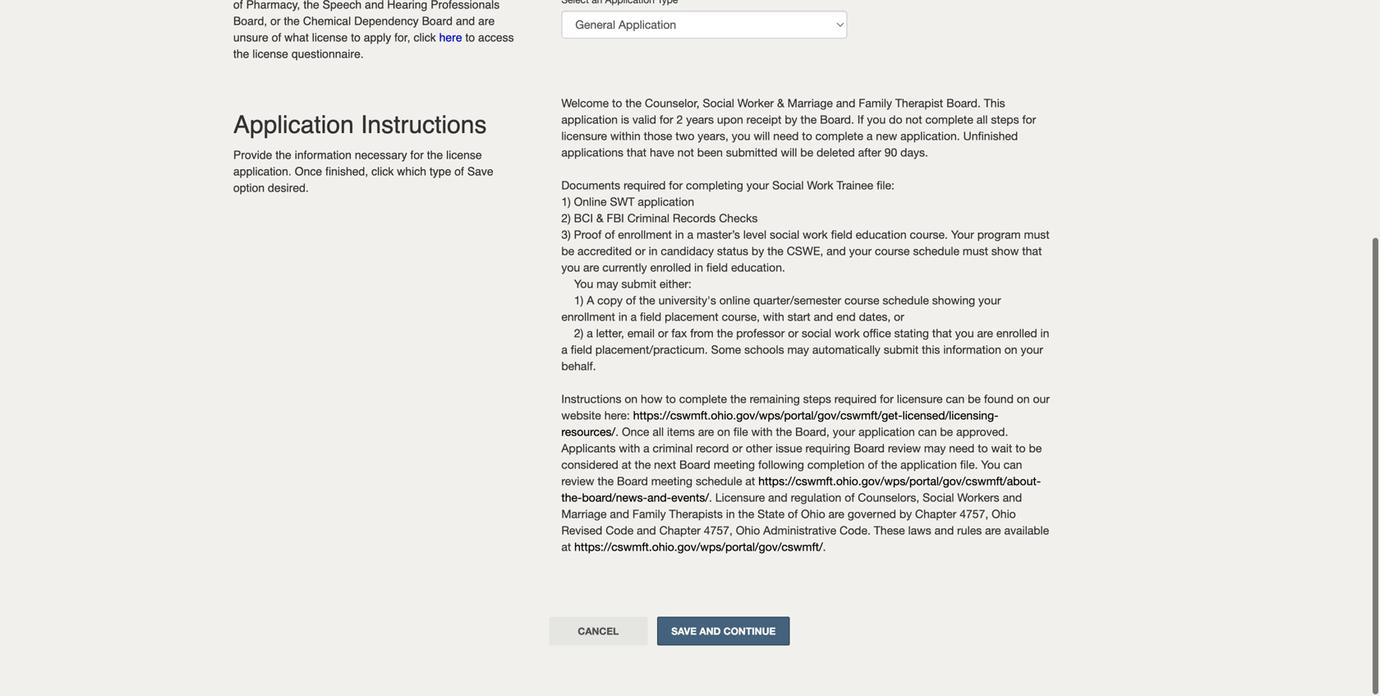 Task type: describe. For each thing, give the bounding box(es) containing it.
or left fax
[[658, 327, 669, 341]]

https://cswmft.ohio.gov/wps/portal/gov/cswmft/ link
[[575, 541, 823, 555]]

1 horizontal spatial 4757,
[[960, 508, 989, 522]]

https://cswmft.ohio.gov/wps/portal/gov/cswmft/get-licensed/licensing- resources/ link
[[562, 410, 999, 440]]

of up accredited
[[605, 229, 615, 242]]

trainee
[[837, 180, 874, 193]]

2 vertical spatial with
[[619, 443, 640, 456]]

or up the currently
[[635, 245, 646, 259]]

0 horizontal spatial submit
[[622, 278, 657, 292]]

remaining
[[750, 393, 800, 407]]

cswe,
[[787, 245, 824, 259]]

and left the 'end' on the top
[[814, 311, 833, 325]]

https://cswmft.ohio.gov/wps/portal/gov/cswmft/ .
[[575, 541, 826, 555]]

1 vertical spatial schedule
[[883, 295, 929, 308]]

code
[[606, 525, 634, 538]]

are up code.
[[829, 508, 845, 522]]

the inside the instructions on how to complete the remaining steps required for licensure can be found on our website here:
[[731, 393, 747, 407]]

instructions on how to complete the remaining steps required for licensure can be found on our website here:
[[562, 393, 1050, 423]]

1 horizontal spatial will
[[781, 147, 797, 160]]

field down 'status'
[[707, 262, 728, 275]]

available
[[1005, 525, 1050, 538]]

worker
[[738, 97, 774, 111]]

course.
[[910, 229, 948, 242]]

file:
[[877, 180, 895, 193]]

0 horizontal spatial instructions
[[361, 112, 487, 140]]

a inside welcome to the counselor, social worker & marriage and family therapist board. this application is valid for 2 years upon receipt by the board. if you do not complete all steps for licensure within those two years, you will need to complete a new application. unfinished applications that have not been submitted will be deleted after 90 days.
[[867, 130, 873, 144]]

option
[[233, 182, 265, 196]]

licensure inside the instructions on how to complete the remaining steps required for licensure can be found on our website here:
[[897, 393, 943, 407]]

or down start
[[788, 327, 799, 341]]

0 horizontal spatial board.
[[820, 114, 855, 127]]

completing
[[686, 180, 744, 193]]

1 horizontal spatial board.
[[947, 97, 981, 111]]

of up the 'administrative' at the bottom right of the page
[[788, 508, 798, 522]]

0 vertical spatial chapter
[[915, 508, 957, 522]]

record
[[696, 443, 729, 456]]

been
[[698, 147, 723, 160]]

1 vertical spatial enrollment
[[562, 311, 615, 325]]

desired.
[[268, 182, 309, 196]]

do
[[889, 114, 903, 127]]

approved.
[[957, 426, 1009, 440]]

& inside welcome to the counselor, social worker & marriage and family therapist board. this application is valid for 2 years upon receipt by the board. if you do not complete all steps for licensure within those two years, you will need to complete a new application. unfinished applications that have not been submitted will be deleted after 90 days.
[[777, 97, 785, 111]]

field up behalf.
[[571, 344, 592, 357]]

required inside the instructions on how to complete the remaining steps required for licensure can be found on our website here:
[[835, 393, 877, 407]]

licensed/licensing-
[[903, 410, 999, 423]]

0 horizontal spatial can
[[918, 426, 937, 440]]

your down submitted
[[747, 180, 769, 193]]

requiring
[[806, 443, 851, 456]]

questionnaire.
[[292, 48, 364, 62]]

your right showing
[[979, 295, 1001, 308]]

a left letter, at top left
[[587, 327, 593, 341]]

of right 'copy' at the top
[[626, 295, 636, 308]]

upon
[[717, 114, 744, 127]]

you up submitted
[[732, 130, 751, 144]]

counselor,
[[645, 97, 700, 111]]

state
[[758, 508, 785, 522]]

0 horizontal spatial 4757,
[[704, 525, 733, 538]]

1 horizontal spatial 1)
[[574, 295, 584, 308]]

once inside provide the information necessary for the license application. once finished, click which type of save option desired.
[[295, 166, 322, 179]]

1 horizontal spatial work
[[835, 327, 860, 341]]

you down 3)
[[562, 262, 580, 275]]

0 vertical spatial must
[[1024, 229, 1050, 242]]

instructions inside the instructions on how to complete the remaining steps required for licensure can be found on our website here:
[[562, 393, 622, 407]]

have
[[650, 147, 674, 160]]

here
[[439, 32, 462, 45]]

once inside . once all items are on file with the board, your application can be approved. applicants with a criminal record or other issue requiring board review may need to wait to be considered at the next board meeting following completion of the application file. you can review the board meeting schedule at
[[622, 426, 650, 440]]

are inside . once all items are on file with the board, your application can be approved. applicants with a criminal record or other issue requiring board review may need to wait to be considered at the next board meeting following completion of the application file. you can review the board meeting schedule at
[[698, 426, 714, 440]]

candidacy
[[661, 245, 714, 259]]

show
[[992, 245, 1019, 259]]

0 horizontal spatial review
[[562, 475, 595, 489]]

to right wait
[[1016, 443, 1026, 456]]

1 horizontal spatial 2)
[[574, 327, 584, 341]]

to up work
[[802, 130, 813, 144]]

automatically
[[813, 344, 881, 357]]

0 vertical spatial social
[[770, 229, 800, 242]]

. for licensure
[[709, 492, 712, 505]]

these
[[874, 525, 905, 538]]

be inside welcome to the counselor, social worker & marriage and family therapist board. this application is valid for 2 years upon receipt by the board. if you do not complete all steps for licensure within those two years, you will need to complete a new application. unfinished applications that have not been submitted will be deleted after 90 days.
[[801, 147, 814, 160]]

schedule inside . once all items are on file with the board, your application can be approved. applicants with a criminal record or other issue requiring board review may need to wait to be considered at the next board meeting following completion of the application file. you can review the board meeting schedule at
[[696, 475, 742, 489]]

behalf.
[[562, 360, 596, 374]]

1 vertical spatial at
[[746, 475, 755, 489]]

therapists
[[669, 508, 723, 522]]

submitted
[[726, 147, 778, 160]]

be down licensed/licensing-
[[940, 426, 953, 440]]

and up code
[[610, 508, 630, 522]]

end
[[837, 311, 856, 325]]

a up email
[[631, 311, 637, 325]]

documents
[[562, 180, 621, 193]]

and up "state"
[[768, 492, 788, 505]]

in inside . licensure and regulation of counselors, social workers and marriage and family therapists in the state of ohio are governed by chapter 4757, ohio revised code and chapter 4757, ohio administrative code. these laws and rules are available at
[[726, 508, 735, 522]]

https://cswmft.ohio.gov/wps/portal/gov/cswmft/about-
[[759, 475, 1041, 489]]

in up 'candidacy'
[[675, 229, 684, 242]]

you inside . once all items are on file with the board, your application can be approved. applicants with a criminal record or other issue requiring board review may need to wait to be considered at the next board meeting following completion of the application file. you can review the board meeting schedule at
[[982, 459, 1001, 473]]

2 horizontal spatial .
[[823, 541, 826, 555]]

1 horizontal spatial review
[[888, 443, 921, 456]]

swt
[[610, 196, 635, 210]]

social inside welcome to the counselor, social worker & marriage and family therapist board. this application is valid for 2 years upon receipt by the board. if you do not complete all steps for licensure within those two years, you will need to complete a new application. unfinished applications that have not been submitted will be deleted after 90 days.
[[703, 97, 735, 111]]

new
[[876, 130, 898, 144]]

your inside . once all items are on file with the board, your application can be approved. applicants with a criminal record or other issue requiring board review may need to wait to be considered at the next board meeting following completion of the application file. you can review the board meeting schedule at
[[833, 426, 856, 440]]

a inside . once all items are on file with the board, your application can be approved. applicants with a criminal record or other issue requiring board review may need to wait to be considered at the next board meeting following completion of the application file. you can review the board meeting schedule at
[[644, 443, 650, 456]]

our
[[1033, 393, 1050, 407]]

need inside welcome to the counselor, social worker & marriage and family therapist board. this application is valid for 2 years upon receipt by the board. if you do not complete all steps for licensure within those two years, you will need to complete a new application. unfinished applications that have not been submitted will be deleted after 90 days.
[[774, 130, 799, 144]]

by inside welcome to the counselor, social worker & marriage and family therapist board. this application is valid for 2 years upon receipt by the board. if you do not complete all steps for licensure within those two years, you will need to complete a new application. unfinished applications that have not been submitted will be deleted after 90 days.
[[785, 114, 798, 127]]

items
[[667, 426, 695, 440]]

2 vertical spatial can
[[1004, 459, 1023, 473]]

board/news-
[[582, 492, 648, 505]]

your down 'education' at the top right of page
[[849, 245, 872, 259]]

on left how
[[625, 393, 638, 407]]

access
[[478, 32, 514, 45]]

either:
[[660, 278, 692, 292]]

following
[[758, 459, 804, 473]]

by inside documents required for completing your social work trainee file: 1) online swt application 2) bci & fbi criminal records checks 3) proof of enrollment in a master's level social work field education course. your program must be accredited or in candidacy status by the cswe, and your course schedule must show that you are currently enrolled in field education. you may submit either: 1) a copy of the university's online quarter/semester course schedule showing your enrollment in a field placement course, with start and end dates, or 2) a letter, email or fax from the professor or social work office stating that you are enrolled in a field placement/practicum. some schools may automatically submit this information on your behalf.
[[752, 245, 764, 259]]

here link
[[439, 32, 462, 45]]

0 vertical spatial not
[[906, 114, 923, 127]]

1 horizontal spatial enrollment
[[618, 229, 672, 242]]

this
[[984, 97, 1006, 111]]

1 vertical spatial may
[[788, 344, 809, 357]]

on left our on the bottom of the page
[[1017, 393, 1030, 407]]

2 horizontal spatial ohio
[[992, 508, 1016, 522]]

resources/
[[562, 426, 616, 440]]

administrative
[[764, 525, 837, 538]]

1 horizontal spatial submit
[[884, 344, 919, 357]]

field left 'education' at the top right of page
[[831, 229, 853, 242]]

after
[[858, 147, 882, 160]]

stating
[[895, 327, 929, 341]]

and right workers
[[1003, 492, 1022, 505]]

https://cswmft.ohio.gov/wps/portal/gov/cswmft/about- the-board/news-and-events/
[[562, 475, 1041, 505]]

2 vertical spatial that
[[933, 327, 952, 341]]

welcome to the counselor, social worker & marriage and family therapist board. this application is valid for 2 years upon receipt by the board. if you do not complete all steps for licensure within those two years, you will need to complete a new application. unfinished applications that have not been submitted will be deleted after 90 days.
[[562, 97, 1037, 160]]

0 vertical spatial at
[[622, 459, 632, 473]]

in down criminal at top left
[[649, 245, 658, 259]]

2 horizontal spatial complete
[[926, 114, 974, 127]]

letter,
[[596, 327, 624, 341]]

in up letter, at top left
[[619, 311, 628, 325]]

your up our on the bottom of the page
[[1021, 344, 1044, 357]]

the inside the to access the license questionnaire.
[[233, 48, 249, 62]]

be inside documents required for completing your social work trainee file: 1) online swt application 2) bci & fbi criminal records checks 3) proof of enrollment in a master's level social work field education course. your program must be accredited or in candidacy status by the cswe, and your course schedule must show that you are currently enrolled in field education. you may submit either: 1) a copy of the university's online quarter/semester course schedule showing your enrollment in a field placement course, with start and end dates, or 2) a letter, email or fax from the professor or social work office stating that you are enrolled in a field placement/practicum. some schools may automatically submit this information on your behalf.
[[562, 245, 575, 259]]

level
[[744, 229, 767, 242]]

and right code
[[637, 525, 656, 538]]

1 vertical spatial board
[[680, 459, 711, 473]]

and right laws
[[935, 525, 954, 538]]

steps inside welcome to the counselor, social worker & marriage and family therapist board. this application is valid for 2 years upon receipt by the board. if you do not complete all steps for licensure within those two years, you will need to complete a new application. unfinished applications that have not been submitted will be deleted after 90 days.
[[991, 114, 1020, 127]]

the-
[[562, 492, 582, 505]]

events/
[[672, 492, 709, 505]]

are down accredited
[[584, 262, 599, 275]]

2 horizontal spatial board
[[854, 443, 885, 456]]

to up is
[[612, 97, 622, 111]]

the inside . licensure and regulation of counselors, social workers and marriage and family therapists in the state of ohio are governed by chapter 4757, ohio revised code and chapter 4757, ohio administrative code. these laws and rules are available at
[[738, 508, 755, 522]]

of inside provide the information necessary for the license application. once finished, click which type of save option desired.
[[455, 166, 464, 179]]

days.
[[901, 147, 929, 160]]

laws
[[908, 525, 932, 538]]

you down showing
[[956, 327, 974, 341]]

file
[[734, 426, 748, 440]]

0 horizontal spatial board
[[617, 475, 648, 489]]

0 horizontal spatial may
[[597, 278, 618, 292]]

family inside . licensure and regulation of counselors, social workers and marriage and family therapists in the state of ohio are governed by chapter 4757, ohio revised code and chapter 4757, ohio administrative code. these laws and rules are available at
[[633, 508, 666, 522]]

with inside documents required for completing your social work trainee file: 1) online swt application 2) bci & fbi criminal records checks 3) proof of enrollment in a master's level social work field education course. your program must be accredited or in candidacy status by the cswe, and your course schedule must show that you are currently enrolled in field education. you may submit either: 1) a copy of the university's online quarter/semester course schedule showing your enrollment in a field placement course, with start and end dates, or 2) a letter, email or fax from the professor or social work office stating that you are enrolled in a field placement/practicum. some schools may automatically submit this information on your behalf.
[[763, 311, 785, 325]]

governed
[[848, 508, 897, 522]]

1 horizontal spatial enrolled
[[997, 327, 1038, 341]]

a up behalf.
[[562, 344, 568, 357]]

0 vertical spatial 2)
[[562, 212, 571, 226]]

wait
[[992, 443, 1013, 456]]

of up governed
[[845, 492, 855, 505]]

applications
[[562, 147, 624, 160]]

course,
[[722, 311, 760, 325]]

at inside . licensure and regulation of counselors, social workers and marriage and family therapists in the state of ohio are governed by chapter 4757, ohio revised code and chapter 4757, ohio administrative code. these laws and rules are available at
[[562, 541, 571, 555]]

1 horizontal spatial complete
[[816, 130, 864, 144]]

therapist
[[896, 97, 944, 111]]

in down 'candidacy'
[[695, 262, 703, 275]]

is
[[621, 114, 630, 127]]

education.
[[731, 262, 786, 275]]

program
[[978, 229, 1021, 242]]

licensure
[[716, 492, 765, 505]]

0 vertical spatial schedule
[[913, 245, 960, 259]]

by inside . licensure and regulation of counselors, social workers and marriage and family therapists in the state of ohio are governed by chapter 4757, ohio revised code and chapter 4757, ohio administrative code. these laws and rules are available at
[[900, 508, 912, 522]]

type
[[430, 166, 451, 179]]

and right cswe,
[[827, 245, 846, 259]]

be right wait
[[1029, 443, 1042, 456]]

be inside the instructions on how to complete the remaining steps required for licensure can be found on our website here:
[[968, 393, 981, 407]]

dates,
[[859, 311, 891, 325]]

are right rules
[[985, 525, 1001, 538]]

necessary
[[355, 150, 407, 163]]

office
[[863, 327, 891, 341]]

file.
[[960, 459, 978, 473]]

field up email
[[640, 311, 662, 325]]

years,
[[698, 130, 729, 144]]

are up found
[[978, 327, 994, 341]]

work
[[807, 180, 834, 193]]

0 horizontal spatial work
[[803, 229, 828, 242]]

information inside provide the information necessary for the license application. once finished, click which type of save option desired.
[[295, 150, 352, 163]]

considered
[[562, 459, 619, 473]]

completion
[[808, 459, 865, 473]]



Task type: locate. For each thing, give the bounding box(es) containing it.
0 vertical spatial review
[[888, 443, 921, 456]]

1 vertical spatial board.
[[820, 114, 855, 127]]

1 horizontal spatial once
[[622, 426, 650, 440]]

. for once
[[616, 426, 619, 440]]

1 horizontal spatial at
[[622, 459, 632, 473]]

license inside the to access the license questionnaire.
[[253, 48, 288, 62]]

0 vertical spatial steps
[[991, 114, 1020, 127]]

meeting
[[714, 459, 755, 473], [651, 475, 693, 489]]

1 vertical spatial by
[[752, 245, 764, 259]]

0 vertical spatial &
[[777, 97, 785, 111]]

0 vertical spatial all
[[977, 114, 988, 127]]

that up this
[[933, 327, 952, 341]]

1 vertical spatial you
[[982, 459, 1001, 473]]

social
[[770, 229, 800, 242], [802, 327, 832, 341]]

1 horizontal spatial application.
[[901, 130, 960, 144]]

marriage inside welcome to the counselor, social worker & marriage and family therapist board. this application is valid for 2 years upon receipt by the board. if you do not complete all steps for licensure within those two years, you will need to complete a new application. unfinished applications that have not been submitted will be deleted after 90 days.
[[788, 97, 833, 111]]

social up cswe,
[[770, 229, 800, 242]]

application inside documents required for completing your social work trainee file: 1) online swt application 2) bci & fbi criminal records checks 3) proof of enrollment in a master's level social work field education course. your program must be accredited or in candidacy status by the cswe, and your course schedule must show that you are currently enrolled in field education. you may submit either: 1) a copy of the university's online quarter/semester course schedule showing your enrollment in a field placement course, with start and end dates, or 2) a letter, email or fax from the professor or social work office stating that you are enrolled in a field placement/practicum. some schools may automatically submit this information on your behalf.
[[638, 196, 695, 210]]

1 vertical spatial submit
[[884, 344, 919, 357]]

for inside the instructions on how to complete the remaining steps required for licensure can be found on our website here:
[[880, 393, 894, 407]]

must down your
[[963, 245, 989, 259]]

of inside . once all items are on file with the board, your application can be approved. applicants with a criminal record or other issue requiring board review may need to wait to be considered at the next board meeting following completion of the application file. you can review the board meeting schedule at
[[868, 459, 878, 473]]

chapter up laws
[[915, 508, 957, 522]]

master's
[[697, 229, 740, 242]]

0 vertical spatial 4757,
[[960, 508, 989, 522]]

submit down the currently
[[622, 278, 657, 292]]

instructions up the "website"
[[562, 393, 622, 407]]

a up 'candidacy'
[[687, 229, 694, 242]]

0 vertical spatial work
[[803, 229, 828, 242]]

2) up 3)
[[562, 212, 571, 226]]

1 vertical spatial required
[[835, 393, 877, 407]]

and
[[836, 97, 856, 111], [827, 245, 846, 259], [814, 311, 833, 325], [768, 492, 788, 505], [1003, 492, 1022, 505], [610, 508, 630, 522], [637, 525, 656, 538], [935, 525, 954, 538]]

family up if
[[859, 97, 892, 111]]

for inside documents required for completing your social work trainee file: 1) online swt application 2) bci & fbi criminal records checks 3) proof of enrollment in a master's level social work field education course. your program must be accredited or in candidacy status by the cswe, and your course schedule must show that you are currently enrolled in field education. you may submit either: 1) a copy of the university's online quarter/semester course schedule showing your enrollment in a field placement course, with start and end dates, or 2) a letter, email or fax from the professor or social work office stating that you are enrolled in a field placement/practicum. some schools may automatically submit this information on your behalf.
[[669, 180, 683, 193]]

your up requiring
[[833, 426, 856, 440]]

application
[[233, 112, 354, 140]]

all inside . once all items are on file with the board, your application can be approved. applicants with a criminal record or other issue requiring board review may need to wait to be considered at the next board meeting following completion of the application file. you can review the board meeting schedule at
[[653, 426, 664, 440]]

not down therapist at top right
[[906, 114, 923, 127]]

quarter/semester
[[754, 295, 842, 308]]

application. inside provide the information necessary for the license application. once finished, click which type of save option desired.
[[233, 166, 292, 179]]

your
[[747, 180, 769, 193], [849, 245, 872, 259], [979, 295, 1001, 308], [1021, 344, 1044, 357], [833, 426, 856, 440]]

complete inside the instructions on how to complete the remaining steps required for licensure can be found on our website here:
[[679, 393, 727, 407]]

you down wait
[[982, 459, 1001, 473]]

2 vertical spatial schedule
[[696, 475, 742, 489]]

0 horizontal spatial must
[[963, 245, 989, 259]]

regulation
[[791, 492, 842, 505]]

or down 'file'
[[732, 443, 743, 456]]

licensure up applications
[[562, 130, 607, 144]]

placement
[[665, 311, 719, 325]]

4757,
[[960, 508, 989, 522], [704, 525, 733, 538]]

to
[[466, 32, 475, 45], [612, 97, 622, 111], [802, 130, 813, 144], [666, 393, 676, 407], [978, 443, 988, 456], [1016, 443, 1026, 456]]

0 horizontal spatial meeting
[[651, 475, 693, 489]]

board,
[[796, 426, 830, 440]]

0 horizontal spatial 1)
[[562, 196, 571, 210]]

0 vertical spatial you
[[574, 278, 594, 292]]

0 vertical spatial with
[[763, 311, 785, 325]]

enrolled up found
[[997, 327, 1038, 341]]

1 horizontal spatial .
[[709, 492, 712, 505]]

in down licensure
[[726, 508, 735, 522]]

all up unfinished
[[977, 114, 988, 127]]

1 vertical spatial not
[[678, 147, 694, 160]]

. up "therapists"
[[709, 492, 712, 505]]

that right show
[[1022, 245, 1042, 259]]

schedule
[[913, 245, 960, 259], [883, 295, 929, 308], [696, 475, 742, 489]]

family inside welcome to the counselor, social worker & marriage and family therapist board. this application is valid for 2 years upon receipt by the board. if you do not complete all steps for licensure within those two years, you will need to complete a new application. unfinished applications that have not been submitted will be deleted after 90 days.
[[859, 97, 892, 111]]

0 horizontal spatial social
[[770, 229, 800, 242]]

1 vertical spatial marriage
[[562, 508, 607, 522]]

on inside documents required for completing your social work trainee file: 1) online swt application 2) bci & fbi criminal records checks 3) proof of enrollment in a master's level social work field education course. your program must be accredited or in candidacy status by the cswe, and your course schedule must show that you are currently enrolled in field education. you may submit either: 1) a copy of the university's online quarter/semester course schedule showing your enrollment in a field placement course, with start and end dates, or 2) a letter, email or fax from the professor or social work office stating that you are enrolled in a field placement/practicum. some schools may automatically submit this information on your behalf.
[[1005, 344, 1018, 357]]

a
[[587, 295, 594, 308]]

https://cswmft.ohio.gov/wps/portal/gov/cswmft/get-licensed/licensing- resources/
[[562, 410, 999, 440]]

receipt
[[747, 114, 782, 127]]

schedule up stating
[[883, 295, 929, 308]]

1 horizontal spatial licensure
[[897, 393, 943, 407]]

review up https://cswmft.ohio.gov/wps/portal/gov/cswmft/about-
[[888, 443, 921, 456]]

social inside documents required for completing your social work trainee file: 1) online swt application 2) bci & fbi criminal records checks 3) proof of enrollment in a master's level social work field education course. your program must be accredited or in candidacy status by the cswe, and your course schedule must show that you are currently enrolled in field education. you may submit either: 1) a copy of the university's online quarter/semester course schedule showing your enrollment in a field placement course, with start and end dates, or 2) a letter, email or fax from the professor or social work office stating that you are enrolled in a field placement/practicum. some schools may automatically submit this information on your behalf.
[[773, 180, 804, 193]]

from
[[690, 327, 714, 341]]

can down wait
[[1004, 459, 1023, 473]]

required inside documents required for completing your social work trainee file: 1) online swt application 2) bci & fbi criminal records checks 3) proof of enrollment in a master's level social work field education course. your program must be accredited or in candidacy status by the cswe, and your course schedule must show that you are currently enrolled in field education. you may submit either: 1) a copy of the university's online quarter/semester course schedule showing your enrollment in a field placement course, with start and end dates, or 2) a letter, email or fax from the professor or social work office stating that you are enrolled in a field placement/practicum. some schools may automatically submit this information on your behalf.
[[624, 180, 666, 193]]

1 vertical spatial instructions
[[562, 393, 622, 407]]

0 horizontal spatial application.
[[233, 166, 292, 179]]

family down and-
[[633, 508, 666, 522]]

licensure inside welcome to the counselor, social worker & marriage and family therapist board. this application is valid for 2 years upon receipt by the board. if you do not complete all steps for licensure within those two years, you will need to complete a new application. unfinished applications that have not been submitted will be deleted after 90 days.
[[562, 130, 607, 144]]

or inside . once all items are on file with the board, your application can be approved. applicants with a criminal record or other issue requiring board review may need to wait to be considered at the next board meeting following completion of the application file. you can review the board meeting schedule at
[[732, 443, 743, 456]]

application. up days.
[[901, 130, 960, 144]]

. inside . once all items are on file with the board, your application can be approved. applicants with a criminal record or other issue requiring board review may need to wait to be considered at the next board meeting following completion of the application file. you can review the board meeting schedule at
[[616, 426, 619, 440]]

0 vertical spatial enrollment
[[618, 229, 672, 242]]

on inside . once all items are on file with the board, your application can be approved. applicants with a criminal record or other issue requiring board review may need to wait to be considered at the next board meeting following completion of the application file. you can review the board meeting schedule at
[[718, 426, 731, 440]]

1 horizontal spatial instructions
[[562, 393, 622, 407]]

1 vertical spatial must
[[963, 245, 989, 259]]

with
[[763, 311, 785, 325], [752, 426, 773, 440], [619, 443, 640, 456]]

1 horizontal spatial by
[[785, 114, 798, 127]]

a left criminal
[[644, 443, 650, 456]]

2 vertical spatial may
[[924, 443, 946, 456]]

will
[[754, 130, 770, 144], [781, 147, 797, 160]]

1 vertical spatial all
[[653, 426, 664, 440]]

you inside documents required for completing your social work trainee file: 1) online swt application 2) bci & fbi criminal records checks 3) proof of enrollment in a master's level social work field education course. your program must be accredited or in candidacy status by the cswe, and your course schedule must show that you are currently enrolled in field education. you may submit either: 1) a copy of the university's online quarter/semester course schedule showing your enrollment in a field placement course, with start and end dates, or 2) a letter, email or fax from the professor or social work office stating that you are enrolled in a field placement/practicum. some schools may automatically submit this information on your behalf.
[[574, 278, 594, 292]]

to inside the instructions on how to complete the remaining steps required for licensure can be found on our website here:
[[666, 393, 676, 407]]

to access the license questionnaire.
[[233, 32, 514, 62]]

0 vertical spatial 1)
[[562, 196, 571, 210]]

that down within
[[627, 147, 647, 160]]

instructions up which
[[361, 112, 487, 140]]

website
[[562, 410, 601, 423]]

counselors,
[[858, 492, 920, 505]]

1 horizontal spatial information
[[944, 344, 1002, 357]]

a
[[867, 130, 873, 144], [687, 229, 694, 242], [631, 311, 637, 325], [587, 327, 593, 341], [562, 344, 568, 357], [644, 443, 650, 456]]

be left found
[[968, 393, 981, 407]]

revised
[[562, 525, 603, 538]]

0 vertical spatial meeting
[[714, 459, 755, 473]]

marriage inside . licensure and regulation of counselors, social workers and marriage and family therapists in the state of ohio are governed by chapter 4757, ohio revised code and chapter 4757, ohio administrative code. these laws and rules are available at
[[562, 508, 607, 522]]

by right the receipt
[[785, 114, 798, 127]]

1 horizontal spatial not
[[906, 114, 923, 127]]

social left work
[[773, 180, 804, 193]]

can up licensed/licensing-
[[946, 393, 965, 407]]

licensure up licensed/licensing-
[[897, 393, 943, 407]]

& inside documents required for completing your social work trainee file: 1) online swt application 2) bci & fbi criminal records checks 3) proof of enrollment in a master's level social work field education course. your program must be accredited or in candidacy status by the cswe, and your course schedule must show that you are currently enrolled in field education. you may submit either: 1) a copy of the university's online quarter/semester course schedule showing your enrollment in a field placement course, with start and end dates, or 2) a letter, email or fax from the professor or social work office stating that you are enrolled in a field placement/practicum. some schools may automatically submit this information on your behalf.
[[596, 212, 604, 226]]

all
[[977, 114, 988, 127], [653, 426, 664, 440]]

accredited
[[578, 245, 632, 259]]

0 horizontal spatial social
[[703, 97, 735, 111]]

rules
[[957, 525, 982, 538]]

application inside welcome to the counselor, social worker & marriage and family therapist board. this application is valid for 2 years upon receipt by the board. if you do not complete all steps for licensure within those two years, you will need to complete a new application. unfinished applications that have not been submitted will be deleted after 90 days.
[[562, 114, 618, 127]]

steps down the this
[[991, 114, 1020, 127]]

2 vertical spatial social
[[923, 492, 954, 505]]

be down 3)
[[562, 245, 575, 259]]

at up licensure
[[746, 475, 755, 489]]

enrollment down a
[[562, 311, 615, 325]]

to right here link
[[466, 32, 475, 45]]

you
[[574, 278, 594, 292], [982, 459, 1001, 473]]

. down the 'administrative' at the bottom right of the page
[[823, 541, 826, 555]]

social up upon
[[703, 97, 735, 111]]

social up laws
[[923, 492, 954, 505]]

0 vertical spatial that
[[627, 147, 647, 160]]

steps inside the instructions on how to complete the remaining steps required for licensure can be found on our website here:
[[803, 393, 832, 407]]

you up a
[[574, 278, 594, 292]]

provide
[[233, 150, 272, 163]]

1 horizontal spatial you
[[982, 459, 1001, 473]]

1 vertical spatial review
[[562, 475, 595, 489]]

and inside welcome to the counselor, social worker & marriage and family therapist board. this application is valid for 2 years upon receipt by the board. if you do not complete all steps for licensure within those two years, you will need to complete a new application. unfinished applications that have not been submitted will be deleted after 90 days.
[[836, 97, 856, 111]]

marriage up revised
[[562, 508, 607, 522]]

that inside welcome to the counselor, social worker & marriage and family therapist board. this application is valid for 2 years upon receipt by the board. if you do not complete all steps for licensure within those two years, you will need to complete a new application. unfinished applications that have not been submitted will be deleted after 90 days.
[[627, 147, 647, 160]]

application instructions
[[233, 112, 487, 140]]

fbi
[[607, 212, 624, 226]]

for inside provide the information necessary for the license application. once finished, click which type of save option desired.
[[411, 150, 424, 163]]

1 horizontal spatial need
[[949, 443, 975, 456]]

how
[[641, 393, 663, 407]]

need up the file.
[[949, 443, 975, 456]]

1 horizontal spatial marriage
[[788, 97, 833, 111]]

need inside . once all items are on file with the board, your application can be approved. applicants with a criminal record or other issue requiring board review may need to wait to be considered at the next board meeting following completion of the application file. you can review the board meeting schedule at
[[949, 443, 975, 456]]

checks
[[719, 212, 758, 226]]

1) left online
[[562, 196, 571, 210]]

bci
[[574, 212, 593, 226]]

board up completion
[[854, 443, 885, 456]]

1 horizontal spatial ohio
[[801, 508, 826, 522]]

0 vertical spatial board.
[[947, 97, 981, 111]]

1 vertical spatial application.
[[233, 166, 292, 179]]

those
[[644, 130, 673, 144]]

application. inside welcome to the counselor, social worker & marriage and family therapist board. this application is valid for 2 years upon receipt by the board. if you do not complete all steps for licensure within those two years, you will need to complete a new application. unfinished applications that have not been submitted will be deleted after 90 days.
[[901, 130, 960, 144]]

steps up board,
[[803, 393, 832, 407]]

all inside welcome to the counselor, social worker & marriage and family therapist board. this application is valid for 2 years upon receipt by the board. if you do not complete all steps for licensure within those two years, you will need to complete a new application. unfinished applications that have not been submitted will be deleted after 90 days.
[[977, 114, 988, 127]]

by up laws
[[900, 508, 912, 522]]

ohio down "state"
[[736, 525, 760, 538]]

0 horizontal spatial at
[[562, 541, 571, 555]]

on
[[1005, 344, 1018, 357], [625, 393, 638, 407], [1017, 393, 1030, 407], [718, 426, 731, 440]]

schools
[[745, 344, 784, 357]]

criminal
[[653, 443, 693, 456]]

to down the approved.
[[978, 443, 988, 456]]

0 horizontal spatial you
[[574, 278, 594, 292]]

will right submitted
[[781, 147, 797, 160]]

4757, up https://cswmft.ohio.gov/wps/portal/gov/cswmft/ .
[[704, 525, 733, 538]]

1 vertical spatial that
[[1022, 245, 1042, 259]]

or
[[635, 245, 646, 259], [894, 311, 905, 325], [658, 327, 669, 341], [788, 327, 799, 341], [732, 443, 743, 456]]

0 horizontal spatial not
[[678, 147, 694, 160]]

be
[[801, 147, 814, 160], [562, 245, 575, 259], [968, 393, 981, 407], [940, 426, 953, 440], [1029, 443, 1042, 456]]

in up our on the bottom of the page
[[1041, 327, 1050, 341]]

2 vertical spatial board
[[617, 475, 648, 489]]

1 horizontal spatial license
[[446, 150, 482, 163]]

0 vertical spatial course
[[875, 245, 910, 259]]

1 vertical spatial 1)
[[574, 295, 584, 308]]

two
[[676, 130, 695, 144]]

must right the program
[[1024, 229, 1050, 242]]

of right type
[[455, 166, 464, 179]]

need
[[774, 130, 799, 144], [949, 443, 975, 456]]

board up board/news- at the bottom left of page
[[617, 475, 648, 489]]

email
[[628, 327, 655, 341]]

finished,
[[325, 166, 368, 179]]

valid
[[633, 114, 657, 127]]

1 horizontal spatial social
[[802, 327, 832, 341]]

schedule down course.
[[913, 245, 960, 259]]

copy
[[598, 295, 623, 308]]

1 vertical spatial .
[[709, 492, 712, 505]]

0 vertical spatial enrolled
[[650, 262, 691, 275]]

https://cswmft.ohio.gov/wps/portal/gov/cswmft/about- the-board/news-and-events/ link
[[562, 475, 1041, 505]]

of
[[455, 166, 464, 179], [605, 229, 615, 242], [626, 295, 636, 308], [868, 459, 878, 473], [845, 492, 855, 505], [788, 508, 798, 522]]

a up after
[[867, 130, 873, 144]]

1 vertical spatial with
[[752, 426, 773, 440]]

0 horizontal spatial ohio
[[736, 525, 760, 538]]

1 vertical spatial course
[[845, 295, 880, 308]]

2)
[[562, 212, 571, 226], [574, 327, 584, 341]]

1 horizontal spatial board
[[680, 459, 711, 473]]

0 horizontal spatial will
[[754, 130, 770, 144]]

ohio down regulation
[[801, 508, 826, 522]]

0 horizontal spatial marriage
[[562, 508, 607, 522]]

that
[[627, 147, 647, 160], [1022, 245, 1042, 259], [933, 327, 952, 341]]

will down the receipt
[[754, 130, 770, 144]]

None button
[[549, 618, 648, 647], [658, 618, 790, 647], [549, 618, 648, 647], [658, 618, 790, 647]]

save
[[467, 166, 494, 179]]

to inside the to access the license questionnaire.
[[466, 32, 475, 45]]

0 horizontal spatial .
[[616, 426, 619, 440]]

1 horizontal spatial family
[[859, 97, 892, 111]]

0 horizontal spatial once
[[295, 166, 322, 179]]

0 horizontal spatial that
[[627, 147, 647, 160]]

required
[[624, 180, 666, 193], [835, 393, 877, 407]]

0 vertical spatial instructions
[[361, 112, 487, 140]]

may down licensed/licensing-
[[924, 443, 946, 456]]

click
[[372, 166, 394, 179]]

are
[[584, 262, 599, 275], [978, 327, 994, 341], [698, 426, 714, 440], [829, 508, 845, 522], [985, 525, 1001, 538]]

within
[[611, 130, 641, 144]]

course down 'education' at the top right of page
[[875, 245, 910, 259]]

board.
[[947, 97, 981, 111], [820, 114, 855, 127]]

or up stating
[[894, 311, 905, 325]]

enrolled up either: at top
[[650, 262, 691, 275]]

0 vertical spatial information
[[295, 150, 352, 163]]

submit down stating
[[884, 344, 919, 357]]

1 vertical spatial social
[[802, 327, 832, 341]]

deleted
[[817, 147, 855, 160]]

may inside . once all items are on file with the board, your application can be approved. applicants with a criminal record or other issue requiring board review may need to wait to be considered at the next board meeting following completion of the application file. you can review the board meeting schedule at
[[924, 443, 946, 456]]

1 horizontal spatial meeting
[[714, 459, 755, 473]]

. once all items are on file with the board, your application can be approved. applicants with a criminal record or other issue requiring board review may need to wait to be considered at the next board meeting following completion of the application file. you can review the board meeting schedule at
[[562, 426, 1042, 489]]

field
[[831, 229, 853, 242], [707, 262, 728, 275], [640, 311, 662, 325], [571, 344, 592, 357]]

1 horizontal spatial social
[[773, 180, 804, 193]]

license inside provide the information necessary for the license application. once finished, click which type of save option desired.
[[446, 150, 482, 163]]

2 horizontal spatial can
[[1004, 459, 1023, 473]]

chapter
[[915, 508, 957, 522], [660, 525, 701, 538]]

online
[[720, 295, 750, 308]]

. inside . licensure and regulation of counselors, social workers and marriage and family therapists in the state of ohio are governed by chapter 4757, ohio revised code and chapter 4757, ohio administrative code. these laws and rules are available at
[[709, 492, 712, 505]]

information inside documents required for completing your social work trainee file: 1) online swt application 2) bci & fbi criminal records checks 3) proof of enrollment in a master's level social work field education course. your program must be accredited or in candidacy status by the cswe, and your course schedule must show that you are currently enrolled in field education. you may submit either: 1) a copy of the university's online quarter/semester course schedule showing your enrollment in a field placement course, with start and end dates, or 2) a letter, email or fax from the professor or social work office stating that you are enrolled in a field placement/practicum. some schools may automatically submit this information on your behalf.
[[944, 344, 1002, 357]]

welcome
[[562, 97, 609, 111]]

not
[[906, 114, 923, 127], [678, 147, 694, 160]]

review
[[888, 443, 921, 456], [562, 475, 595, 489]]

course up 'dates,'
[[845, 295, 880, 308]]

social inside . licensure and regulation of counselors, social workers and marriage and family therapists in the state of ohio are governed by chapter 4757, ohio revised code and chapter 4757, ohio administrative code. these laws and rules are available at
[[923, 492, 954, 505]]

1 vertical spatial will
[[781, 147, 797, 160]]

0 horizontal spatial complete
[[679, 393, 727, 407]]

to right how
[[666, 393, 676, 407]]

required down automatically
[[835, 393, 877, 407]]

board down record
[[680, 459, 711, 473]]

0 horizontal spatial required
[[624, 180, 666, 193]]

with down here:
[[619, 443, 640, 456]]

review up the-
[[562, 475, 595, 489]]

complete
[[926, 114, 974, 127], [816, 130, 864, 144], [679, 393, 727, 407]]

license left the questionnaire. on the left
[[253, 48, 288, 62]]

0 vertical spatial licensure
[[562, 130, 607, 144]]

0 horizontal spatial &
[[596, 212, 604, 226]]

4757, down workers
[[960, 508, 989, 522]]

unfinished
[[964, 130, 1018, 144]]

professor
[[737, 327, 785, 341]]

status
[[717, 245, 749, 259]]

0 horizontal spatial chapter
[[660, 525, 701, 538]]

board
[[854, 443, 885, 456], [680, 459, 711, 473], [617, 475, 648, 489]]

https://cswmft.ohio.gov/wps/portal/gov/cswmft/
[[575, 541, 823, 555]]

and up deleted
[[836, 97, 856, 111]]

2 horizontal spatial by
[[900, 508, 912, 522]]

information up finished,
[[295, 150, 352, 163]]

complete up items
[[679, 393, 727, 407]]

complete up deleted
[[816, 130, 864, 144]]

work up automatically
[[835, 327, 860, 341]]

you right if
[[867, 114, 886, 127]]

0 horizontal spatial enrolled
[[650, 262, 691, 275]]

can inside the instructions on how to complete the remaining steps required for licensure can be found on our website here:
[[946, 393, 965, 407]]

& up the receipt
[[777, 97, 785, 111]]

1 horizontal spatial chapter
[[915, 508, 957, 522]]

other
[[746, 443, 773, 456]]

2 horizontal spatial social
[[923, 492, 954, 505]]

applicants
[[562, 443, 616, 456]]

once up "desired."
[[295, 166, 322, 179]]

0 horizontal spatial steps
[[803, 393, 832, 407]]

may
[[597, 278, 618, 292], [788, 344, 809, 357], [924, 443, 946, 456]]

documents required for completing your social work trainee file: 1) online swt application 2) bci & fbi criminal records checks 3) proof of enrollment in a master's level social work field education course. your program must be accredited or in candidacy status by the cswe, and your course schedule must show that you are currently enrolled in field education. you may submit either: 1) a copy of the university's online quarter/semester course schedule showing your enrollment in a field placement course, with start and end dates, or 2) a letter, email or fax from the professor or social work office stating that you are enrolled in a field placement/practicum. some schools may automatically submit this information on your behalf.
[[562, 180, 1050, 374]]

board. left if
[[820, 114, 855, 127]]

proof
[[574, 229, 602, 242]]

this
[[922, 344, 940, 357]]



Task type: vqa. For each thing, say whether or not it's contained in the screenshot.
bottommost INSTRUCTIONS
yes



